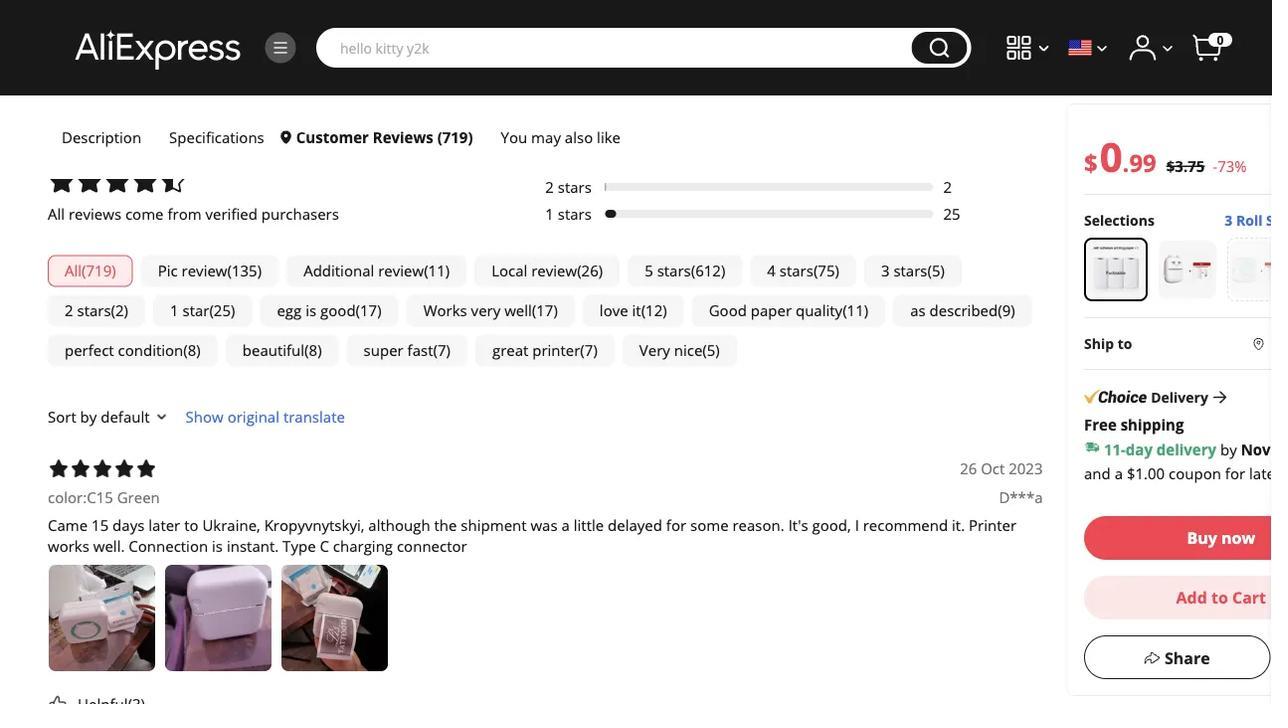 Task type: describe. For each thing, give the bounding box(es) containing it.
you may also like link
[[487, 118, 639, 156]]

oct
[[982, 459, 1006, 480]]

17 for well
[[537, 301, 554, 321]]

ship to
[[1084, 334, 1133, 353]]

quality
[[796, 301, 843, 321]]

good,
[[813, 516, 852, 536]]

paper
[[751, 301, 792, 321]]

) for perfect condition ( 8 )
[[196, 341, 201, 361]]

specifications link
[[155, 118, 278, 156]]

) for 4 stars ( 75 )
[[836, 261, 840, 282]]

( for 2 stars ( 2 )
[[111, 301, 115, 321]]

customer reviews (719) link
[[278, 118, 487, 156]]

612
[[696, 261, 721, 282]]

0 vertical spatial by
[[80, 407, 97, 427]]

2 stars
[[546, 177, 592, 197]]

135
[[232, 261, 257, 282]]

egg
[[277, 301, 302, 321]]

) down egg is good ( 17 )
[[318, 341, 322, 361]]

12
[[646, 301, 663, 321]]

super
[[364, 341, 404, 361]]

pic review ( 135 )
[[158, 261, 262, 282]]

) right quality
[[865, 301, 869, 321]]

for inside came 15 days later to ukraine, kropyvnytskyi, although the shipment was a little delayed for some reason. it's good, i recommend it. printer works well. connection is instant. type c charging connector
[[667, 516, 687, 536]]

c
[[320, 536, 329, 557]]

) for 5 stars ( 612 )
[[721, 261, 726, 282]]

on-
[[1182, 547, 1208, 567]]

also
[[565, 127, 593, 147]]

) down additional review ( 11 )
[[377, 301, 382, 321]]

stars for 4 stars ( 75 )
[[780, 261, 814, 282]]

1 vertical spatial (719)
[[438, 127, 473, 147]]

1 horizontal spatial 11
[[848, 301, 865, 321]]

) for additional review ( 11 )
[[446, 261, 450, 282]]

buy now
[[1187, 528, 1256, 549]]

it's
[[789, 516, 809, 536]]

type
[[283, 536, 316, 557]]

instant.
[[227, 536, 279, 557]]

( for love it ( 12 )
[[642, 301, 646, 321]]

2023
[[1009, 459, 1044, 480]]

9 right .
[[1143, 146, 1157, 179]]

stars for 2 stars ( 2 )
[[77, 301, 111, 321]]

time
[[1208, 547, 1239, 567]]

2 stars ( 2 )
[[65, 301, 128, 321]]

delayed
[[608, 516, 663, 536]]

recommend
[[864, 516, 949, 536]]

17 for good
[[360, 301, 377, 321]]

73%
[[1218, 156, 1247, 176]]

later
[[149, 516, 180, 536]]

1 pieces at most per custome
[[1084, 681, 1273, 699]]

3 roll s
[[1225, 211, 1273, 230]]

stars for 1 stars
[[558, 204, 592, 224]]

like
[[597, 127, 621, 147]]

) for 1 star ( 25 )
[[231, 301, 235, 321]]

free for free returns · on-time guar buyer protection
[[1084, 547, 1115, 567]]

buyer
[[1084, 567, 1125, 587]]

) up 2 stars ( 2 )
[[112, 261, 116, 282]]

3 for 3 stars ( 5 )
[[882, 261, 890, 282]]

great printer ( 7 )
[[493, 341, 598, 361]]

specifications
[[169, 127, 265, 147]]

it.
[[953, 516, 966, 536]]

·
[[1174, 547, 1178, 567]]

color:c15 green
[[48, 488, 160, 508]]

( for 1 star ( 25 )
[[209, 301, 214, 321]]

stars for 5 stars ( 612 )
[[658, 261, 691, 282]]

1sqid_b image
[[272, 39, 290, 57]]

2 8 from the left
[[309, 341, 318, 361]]

0 vertical spatial customer reviews (719)
[[48, 24, 284, 51]]

1 vertical spatial 26
[[961, 459, 978, 480]]

ship
[[1084, 334, 1114, 353]]

nice
[[675, 341, 703, 361]]

a inside came 15 days later to ukraine, kropyvnytskyi, although the shipment was a little delayed for some reason. it's good, i recommend it. printer works well. connection is instant. type c charging connector
[[562, 516, 570, 536]]

came
[[48, 516, 88, 536]]

9 for 0
[[1130, 146, 1143, 179]]

1 horizontal spatial a
[[1115, 463, 1123, 483]]

4 for 4 stars
[[546, 123, 554, 144]]

came 15 days later to ukraine, kropyvnytskyi, although the shipment was a little delayed for some reason. it's good, i recommend it. printer works well. connection is instant. type c charging connector
[[48, 516, 1017, 557]]

super fast ( 7 )
[[364, 341, 451, 361]]

4 for 4 stars ( 75 )
[[768, 261, 776, 282]]

love it ( 12 )
[[600, 301, 668, 321]]

works
[[424, 301, 468, 321]]

1 vertical spatial by
[[1221, 439, 1237, 460]]

free shipping
[[1084, 415, 1184, 435]]

) for as described ( 9 )
[[1011, 301, 1016, 321]]

( for very nice ( 5 )
[[703, 341, 707, 361]]

) for local review ( 26 )
[[599, 261, 603, 282]]

coupon
[[1169, 463, 1222, 483]]

kropyvnytskyi,
[[264, 516, 365, 536]]

buy
[[1187, 528, 1218, 549]]

( for as described ( 9 )
[[998, 301, 1003, 321]]

1 for 1 stars
[[546, 204, 554, 224]]

1 8 from the left
[[188, 341, 196, 361]]

described
[[930, 301, 998, 321]]

0 vertical spatial 25
[[944, 204, 961, 224]]

star
[[183, 301, 209, 321]]

0 vertical spatial customer
[[48, 24, 145, 51]]

11-
[[1104, 439, 1126, 460]]

some
[[691, 516, 729, 536]]

719
[[86, 261, 112, 282]]

add to cart
[[1176, 587, 1267, 609]]

26 oct 2023
[[961, 459, 1044, 480]]

egg is good ( 17 )
[[277, 301, 382, 321]]

5 stars ( 612 )
[[645, 261, 726, 282]]

description link
[[48, 118, 155, 156]]

0 vertical spatial is
[[306, 301, 317, 321]]

1 star ( 25 )
[[170, 301, 235, 321]]

1 vertical spatial customer
[[296, 127, 369, 147]]

reviews
[[69, 204, 121, 224]]

) right well
[[554, 301, 558, 321]]

0 vertical spatial 0
[[1218, 31, 1225, 48]]

stars for 2 stars
[[558, 177, 592, 197]]

connector
[[397, 536, 467, 557]]

all reviews come from verified purchasers
[[48, 204, 339, 224]]

pic
[[158, 261, 178, 282]]

0 vertical spatial (719)
[[236, 24, 284, 51]]

per
[[1193, 681, 1215, 699]]

free for free shipping
[[1084, 415, 1117, 435]]

( for local review ( 26 )
[[577, 261, 582, 282]]

sort
[[48, 407, 76, 427]]

color:c15
[[48, 488, 113, 508]]

little
[[574, 516, 604, 536]]

translate
[[284, 407, 345, 427]]

is inside came 15 days later to ukraine, kropyvnytskyi, although the shipment was a little delayed for some reason. it's good, i recommend it. printer works well. connection is instant. type c charging connector
[[212, 536, 223, 557]]

most
[[1157, 681, 1190, 699]]

all ( 719 )
[[65, 261, 116, 282]]

15
[[92, 516, 109, 536]]



Task type: vqa. For each thing, say whether or not it's contained in the screenshot.
topmost 0
yes



Task type: locate. For each thing, give the bounding box(es) containing it.
good
[[321, 301, 356, 321]]

4 stars
[[546, 123, 592, 144]]

stars for 3 stars ( 5 )
[[894, 261, 928, 282]]

5 up as described ( 9 )
[[933, 261, 941, 282]]

custome
[[1219, 681, 1273, 699]]

to right ship
[[1118, 334, 1133, 353]]

8 down the star
[[188, 341, 196, 361]]

to for add to cart
[[1212, 587, 1228, 609]]

1 horizontal spatial 17
[[537, 301, 554, 321]]

1 vertical spatial customer reviews (719)
[[296, 127, 473, 147]]

1 horizontal spatial 8
[[309, 341, 318, 361]]

add
[[1176, 587, 1208, 609]]

0 vertical spatial a
[[1115, 463, 1123, 483]]

) up 'good'
[[721, 261, 726, 282]]

0 horizontal spatial 25
[[214, 301, 231, 321]]

day
[[1126, 439, 1153, 460]]

0 horizontal spatial 11
[[429, 261, 446, 282]]

26
[[582, 261, 599, 282], [961, 459, 978, 480]]

1 down 2 stars
[[546, 204, 554, 224]]

5 for very nice ( 5 )
[[707, 341, 716, 361]]

delivery
[[1157, 439, 1217, 460]]

1 stars
[[546, 204, 592, 224]]

1 for 1 star ( 25 )
[[170, 301, 179, 321]]

2 vertical spatial to
[[1212, 587, 1228, 609]]

1 vertical spatial 3
[[882, 261, 890, 282]]

guar
[[1243, 547, 1273, 567]]

as described ( 9 )
[[911, 301, 1016, 321]]

(719)
[[236, 24, 284, 51], [438, 127, 473, 147]]

purchasers
[[262, 204, 339, 224]]

7 right the printer
[[585, 341, 594, 361]]

0 horizontal spatial is
[[212, 536, 223, 557]]

2 7 from the left
[[585, 341, 594, 361]]

is right "egg"
[[306, 301, 317, 321]]

printer
[[533, 341, 581, 361]]

( for perfect condition ( 8 )
[[183, 341, 188, 361]]

to for ship to
[[1118, 334, 1133, 353]]

2 free from the top
[[1084, 547, 1115, 567]]

) down the star
[[196, 341, 201, 361]]

1 horizontal spatial to
[[1118, 334, 1133, 353]]

although
[[369, 516, 431, 536]]

4.7
[[48, 82, 133, 164]]

love
[[600, 301, 629, 321]]

) right fast
[[446, 341, 451, 361]]

quantity
[[1084, 620, 1151, 641]]

2 17 from the left
[[537, 301, 554, 321]]

2 up 3 stars ( 5 )
[[944, 177, 953, 197]]

26 down 1 stars on the left top of page
[[582, 261, 599, 282]]

1 left the pieces
[[1084, 681, 1092, 699]]

3 left roll
[[1225, 211, 1233, 230]]

perfect
[[65, 341, 114, 361]]

sort by default
[[48, 407, 150, 427]]

0 horizontal spatial review
[[182, 261, 227, 282]]

1 vertical spatial 1
[[170, 301, 179, 321]]

you may also like
[[501, 127, 625, 147]]

2 up "perfect"
[[65, 301, 73, 321]]

0 horizontal spatial 4
[[546, 123, 554, 144]]

as
[[911, 301, 926, 321]]

by right sort
[[80, 407, 97, 427]]

1 horizontal spatial 1
[[546, 204, 554, 224]]

) up works
[[446, 261, 450, 282]]

i
[[856, 516, 860, 536]]

1 vertical spatial a
[[562, 516, 570, 536]]

hello kitty y2k text field
[[330, 38, 902, 58]]

1 vertical spatial is
[[212, 536, 223, 557]]

26 left oct on the bottom of page
[[961, 459, 978, 480]]

free up the 11- at the right bottom
[[1084, 415, 1117, 435]]

well.
[[93, 536, 125, 557]]

review right "pic" on the top of the page
[[182, 261, 227, 282]]

ukraine,
[[202, 516, 261, 536]]

1 horizontal spatial reviews
[[373, 127, 434, 147]]

0 link
[[1193, 31, 1233, 64]]

0 vertical spatial free
[[1084, 415, 1117, 435]]

2 horizontal spatial review
[[532, 261, 577, 282]]

to inside came 15 days later to ukraine, kropyvnytskyi, although the shipment was a little delayed for some reason. it's good, i recommend it. printer works well. connection is instant. type c charging connector
[[184, 516, 199, 536]]

0 horizontal spatial (719)
[[236, 24, 284, 51]]

original
[[228, 407, 280, 427]]

1 horizontal spatial 0
[[1218, 31, 1225, 48]]

) for pic review ( 135 )
[[257, 261, 262, 282]]

well
[[505, 301, 532, 321]]

5 for 3 stars ( 5 )
[[933, 261, 941, 282]]

review for additional review
[[378, 261, 424, 282]]

good paper quality ( 11 )
[[709, 301, 869, 321]]

3
[[1225, 211, 1233, 230], [882, 261, 890, 282]]

0 horizontal spatial by
[[80, 407, 97, 427]]

very
[[640, 341, 671, 361]]

1 horizontal spatial customer reviews (719)
[[296, 127, 473, 147]]

to right later
[[184, 516, 199, 536]]

17 right well
[[537, 301, 554, 321]]

all left '719'
[[65, 261, 82, 282]]

to inside "button"
[[1212, 587, 1228, 609]]

.
[[1123, 146, 1130, 179]]

) for 3 stars ( 5 )
[[941, 261, 945, 282]]

a right and
[[1115, 463, 1123, 483]]

8 right beautiful
[[309, 341, 318, 361]]

returns
[[1119, 547, 1170, 567]]

printer
[[969, 516, 1017, 536]]

may
[[532, 127, 561, 147]]

0 horizontal spatial for
[[667, 516, 687, 536]]

( for additional review ( 11 )
[[424, 261, 429, 282]]

) up as described ( 9 )
[[941, 261, 945, 282]]

) up love
[[599, 261, 603, 282]]

)
[[112, 261, 116, 282], [257, 261, 262, 282], [446, 261, 450, 282], [599, 261, 603, 282], [721, 261, 726, 282], [836, 261, 840, 282], [941, 261, 945, 282], [124, 301, 128, 321], [231, 301, 235, 321], [377, 301, 382, 321], [554, 301, 558, 321], [663, 301, 668, 321], [865, 301, 869, 321], [1011, 301, 1016, 321], [196, 341, 201, 361], [318, 341, 322, 361], [446, 341, 451, 361], [594, 341, 598, 361], [716, 341, 720, 361]]

3 review from the left
[[532, 261, 577, 282]]

( for 5 stars ( 612 )
[[691, 261, 696, 282]]

0 horizontal spatial 5
[[645, 261, 654, 282]]

11 up works
[[429, 261, 446, 282]]

1 horizontal spatial 5
[[707, 341, 716, 361]]

7 right fast
[[438, 341, 446, 361]]

-
[[1213, 156, 1218, 176]]

customer up purchasers
[[296, 127, 369, 147]]

) up the "perfect condition ( 8 )"
[[124, 301, 128, 321]]

3 right the 75
[[882, 261, 890, 282]]

5
[[645, 261, 654, 282], [933, 261, 941, 282], [707, 341, 716, 361]]

0 horizontal spatial 1
[[170, 301, 179, 321]]

1 free from the top
[[1084, 415, 1117, 435]]

1 vertical spatial for
[[667, 516, 687, 536]]

9 right $
[[1130, 146, 1143, 179]]

) for love it ( 12 )
[[663, 301, 668, 321]]

0 horizontal spatial 7
[[438, 341, 446, 361]]

1 7 from the left
[[438, 341, 446, 361]]

local
[[492, 261, 528, 282]]

1 horizontal spatial for
[[1226, 463, 1246, 483]]

the
[[434, 516, 457, 536]]

all
[[48, 204, 65, 224], [65, 261, 82, 282]]

3 stars ( 5 )
[[882, 261, 945, 282]]

beautiful ( 8 )
[[243, 341, 322, 361]]

for left late
[[1226, 463, 1246, 483]]

1 vertical spatial all
[[65, 261, 82, 282]]

) right the printer
[[594, 341, 598, 361]]

) for super fast ( 7 )
[[446, 341, 451, 361]]

local review ( 26 )
[[492, 261, 603, 282]]

stars
[[558, 123, 592, 144], [558, 177, 592, 197], [558, 204, 592, 224], [658, 261, 691, 282], [780, 261, 814, 282], [894, 261, 928, 282], [77, 301, 111, 321]]

2 vertical spatial 1
[[1084, 681, 1092, 699]]

0 vertical spatial 26
[[582, 261, 599, 282]]

0 vertical spatial 3
[[1225, 211, 1233, 230]]

4 up paper
[[768, 261, 776, 282]]

) right described
[[1011, 301, 1016, 321]]

17 right 'good'
[[360, 301, 377, 321]]

11 right quality
[[848, 301, 865, 321]]

to right add
[[1212, 587, 1228, 609]]

1 17 from the left
[[360, 301, 377, 321]]

review right the local
[[532, 261, 577, 282]]

1 vertical spatial to
[[184, 516, 199, 536]]

0 vertical spatial for
[[1226, 463, 1246, 483]]

4 stars ( 75 )
[[768, 261, 840, 282]]

shipment
[[461, 516, 527, 536]]

7 for great printer ( 7 )
[[585, 341, 594, 361]]

0 vertical spatial 1
[[546, 204, 554, 224]]

1 horizontal spatial 26
[[961, 459, 978, 480]]

2 for 2 stars
[[546, 177, 554, 197]]

) down verified
[[257, 261, 262, 282]]

( for 3 stars ( 5 )
[[928, 261, 933, 282]]

0 horizontal spatial 17
[[360, 301, 377, 321]]

for left some
[[667, 516, 687, 536]]

0 horizontal spatial to
[[184, 516, 199, 536]]

1 horizontal spatial 7
[[585, 341, 594, 361]]

1 horizontal spatial 25
[[944, 204, 961, 224]]

2 up the "perfect condition ( 8 )"
[[115, 301, 124, 321]]

review for local review
[[532, 261, 577, 282]]

) right the nice
[[716, 341, 720, 361]]

1 vertical spatial 4
[[768, 261, 776, 282]]

all left reviews
[[48, 204, 65, 224]]

2 horizontal spatial 1
[[1084, 681, 1092, 699]]

( for super fast ( 7 )
[[433, 341, 438, 361]]

25 right the star
[[214, 301, 231, 321]]

review for pic review
[[182, 261, 227, 282]]

show original translate
[[186, 407, 345, 427]]

1 horizontal spatial customer
[[296, 127, 369, 147]]

17
[[360, 301, 377, 321], [537, 301, 554, 321]]

0 horizontal spatial customer
[[48, 24, 145, 51]]

condition
[[118, 341, 183, 361]]

free inside free returns · on-time guar buyer protection
[[1084, 547, 1115, 567]]

0 horizontal spatial 3
[[882, 261, 890, 282]]

2 for 2 stars ( 2 )
[[65, 301, 73, 321]]

very nice ( 5 )
[[640, 341, 720, 361]]

nov
[[1241, 439, 1271, 460]]

reason.
[[733, 516, 785, 536]]

0 vertical spatial all
[[48, 204, 65, 224]]

9 right described
[[1003, 301, 1011, 321]]

1 vertical spatial free
[[1084, 547, 1115, 567]]

1 for 1 pieces at most per custome
[[1084, 681, 1092, 699]]

25 up 3 stars ( 5 )
[[944, 204, 961, 224]]

1 vertical spatial 0
[[1100, 129, 1123, 183]]

is left instant.
[[212, 536, 223, 557]]

7 for super fast ( 7 )
[[438, 341, 446, 361]]

( for 4 stars ( 75 )
[[814, 261, 818, 282]]

1 vertical spatial reviews
[[373, 127, 434, 147]]

all for all ( 719 )
[[65, 261, 82, 282]]

customer up the 4.7
[[48, 24, 145, 51]]

2 review from the left
[[378, 261, 424, 282]]

2 horizontal spatial to
[[1212, 587, 1228, 609]]

show
[[186, 407, 224, 427]]

( for great printer ( 7 )
[[581, 341, 585, 361]]

0 horizontal spatial reviews
[[150, 24, 231, 51]]

) for great printer ( 7 )
[[594, 341, 598, 361]]

and a $1.00 coupon for late
[[1084, 463, 1273, 483]]

) up quality
[[836, 261, 840, 282]]

0 vertical spatial to
[[1118, 334, 1133, 353]]

was
[[531, 516, 558, 536]]

you
[[501, 127, 528, 147]]

0 horizontal spatial 26
[[582, 261, 599, 282]]

$
[[1084, 146, 1098, 179]]

1 horizontal spatial 4
[[768, 261, 776, 282]]

at
[[1141, 681, 1153, 699]]

stars for 4 stars
[[558, 123, 592, 144]]

1 horizontal spatial 3
[[1225, 211, 1233, 230]]

0 vertical spatial 11
[[429, 261, 446, 282]]

buy now button
[[1084, 517, 1273, 560]]

None button
[[912, 32, 968, 64]]

None text field
[[1112, 649, 1144, 673]]

charging
[[333, 536, 393, 557]]

by left nov
[[1221, 439, 1237, 460]]

fast
[[408, 341, 433, 361]]

review up works
[[378, 261, 424, 282]]

) right the star
[[231, 301, 235, 321]]

0 horizontal spatial a
[[562, 516, 570, 536]]

0 vertical spatial 4
[[546, 123, 554, 144]]

) for very nice ( 5 )
[[716, 341, 720, 361]]

0 horizontal spatial customer reviews (719)
[[48, 24, 284, 51]]

verified
[[206, 204, 258, 224]]

1 horizontal spatial by
[[1221, 439, 1237, 460]]

2 up 1 stars on the left top of page
[[546, 177, 554, 197]]

0 horizontal spatial 0
[[1100, 129, 1123, 183]]

0 horizontal spatial 8
[[188, 341, 196, 361]]

is
[[306, 301, 317, 321], [212, 536, 223, 557]]

1 horizontal spatial is
[[306, 301, 317, 321]]

works
[[48, 536, 89, 557]]

25
[[944, 204, 961, 224], [214, 301, 231, 321]]

3 for 3 roll s
[[1225, 211, 1233, 230]]

free left returns
[[1084, 547, 1115, 567]]

5 up '12'
[[645, 261, 654, 282]]

all for all reviews come from verified purchasers
[[48, 204, 65, 224]]

1 left the star
[[170, 301, 179, 321]]

9 for described
[[1003, 301, 1011, 321]]

from
[[168, 204, 202, 224]]

1 vertical spatial 11
[[848, 301, 865, 321]]

2 horizontal spatial 5
[[933, 261, 941, 282]]

a right was
[[562, 516, 570, 536]]

1 vertical spatial 25
[[214, 301, 231, 321]]

now
[[1222, 528, 1256, 549]]

1 horizontal spatial (719)
[[438, 127, 473, 147]]

works very well ( 17 )
[[424, 301, 558, 321]]

4 left the also
[[546, 123, 554, 144]]

2 for 2
[[944, 177, 953, 197]]

connection
[[129, 536, 208, 557]]

1 horizontal spatial review
[[378, 261, 424, 282]]

pieces
[[1096, 681, 1137, 699]]

description
[[62, 127, 141, 147]]

it
[[633, 301, 642, 321]]

1 review from the left
[[182, 261, 227, 282]]

) right it
[[663, 301, 668, 321]]

( for pic review ( 135 )
[[227, 261, 232, 282]]

) for 2 stars ( 2 )
[[124, 301, 128, 321]]

0 vertical spatial reviews
[[150, 24, 231, 51]]

5 right the nice
[[707, 341, 716, 361]]



